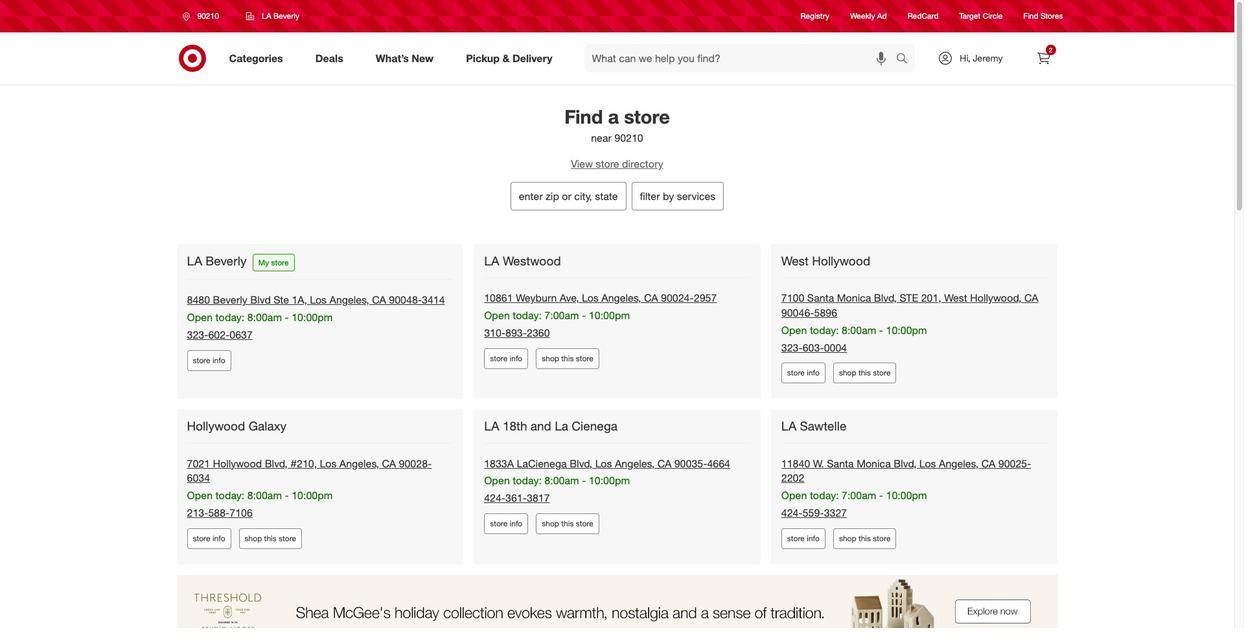 Task type: locate. For each thing, give the bounding box(es) containing it.
today: inside 8480 beverly blvd ste 1a, los angeles, ca 90048-3414 open today: 8:00am - 10:00pm 323-602-0637
[[216, 311, 245, 324]]

open inside 10861 weyburn ave, los angeles, ca 90024-2957 open today: 7:00am - 10:00pm 310-893-2360
[[484, 309, 510, 322]]

angeles, down 'cienega'
[[615, 457, 655, 470]]

monica
[[837, 292, 872, 305], [857, 457, 891, 470]]

today:
[[513, 309, 542, 322], [216, 311, 245, 324], [810, 324, 839, 337], [513, 475, 542, 488], [216, 490, 245, 503], [810, 490, 839, 503]]

shop this store down 3327
[[839, 534, 891, 544]]

0 horizontal spatial 323-
[[187, 328, 208, 341]]

10:00pm inside 1833a lacienega blvd, los angeles, ca 90035-4664 open today: 8:00am - 10:00pm 424-361-3817
[[589, 475, 630, 488]]

#210,
[[291, 457, 317, 470]]

1 horizontal spatial la beverly
[[262, 11, 299, 21]]

hollywood up 7021
[[187, 419, 245, 434]]

hollywood inside 7021 hollywood blvd, #210, los angeles, ca 90028- 6034 open today: 8:00am - 10:00pm 213-588-7106
[[213, 457, 262, 470]]

la up "categories" link
[[262, 11, 271, 21]]

today: up 424-559-3327 link
[[810, 490, 839, 503]]

603-
[[803, 341, 824, 354]]

this
[[562, 354, 574, 363], [859, 368, 871, 378], [562, 519, 574, 529], [264, 534, 277, 544], [859, 534, 871, 544]]

ca left 90024-
[[644, 292, 658, 305]]

shop this store down the 2360
[[542, 354, 594, 363]]

8480 beverly blvd ste 1a, los angeles, ca 90048-3414 open today: 8:00am - 10:00pm 323-602-0637
[[187, 294, 445, 341]]

store info link down 603-
[[782, 363, 826, 384]]

8:00am inside 7100 santa monica blvd, ste 201, west hollywood, ca 90046-5896 open today: 8:00am - 10:00pm 323-603-0004
[[842, 324, 877, 337]]

beverly left blvd
[[213, 294, 247, 307]]

blvd
[[250, 294, 271, 307]]

7:00am inside 10861 weyburn ave, los angeles, ca 90024-2957 open today: 7:00am - 10:00pm 310-893-2360
[[545, 309, 579, 322]]

open down '10861'
[[484, 309, 510, 322]]

shop down 3327
[[839, 534, 857, 544]]

store info down 588-
[[193, 534, 225, 544]]

0 vertical spatial find
[[1024, 11, 1039, 21]]

west hollywood
[[782, 253, 871, 268]]

w.
[[813, 457, 824, 470]]

ca inside 10861 weyburn ave, los angeles, ca 90024-2957 open today: 7:00am - 10:00pm 310-893-2360
[[644, 292, 658, 305]]

0 horizontal spatial west
[[782, 253, 809, 268]]

info
[[510, 354, 523, 363], [213, 356, 225, 365], [807, 368, 820, 378], [510, 519, 523, 529], [213, 534, 225, 544], [807, 534, 820, 544]]

0 vertical spatial la beverly
[[262, 11, 299, 21]]

4664
[[708, 457, 731, 470]]

0 vertical spatial beverly
[[274, 11, 299, 21]]

la beverly up 8480
[[187, 253, 247, 268]]

8480
[[187, 294, 210, 307]]

store inside find a store near 90210
[[624, 105, 670, 128]]

ca inside 11840 w. santa monica blvd, los angeles, ca 90025- 2202 open today: 7:00am - 10:00pm 424-559-3327
[[982, 457, 996, 470]]

0 vertical spatial hollywood
[[813, 253, 871, 268]]

424-
[[484, 492, 506, 505], [782, 507, 803, 520]]

shop this store button down 3327
[[834, 529, 897, 550]]

info down 361-
[[510, 519, 523, 529]]

1 vertical spatial find
[[565, 105, 603, 128]]

la beverly button
[[238, 5, 308, 28]]

10:00pm down 7021 hollywood blvd, #210, los angeles, ca 90028- 6034 link on the left bottom of the page
[[292, 490, 333, 503]]

7:00am down ave,
[[545, 309, 579, 322]]

1 horizontal spatial 90210
[[615, 132, 644, 145]]

hollywood for 7021
[[213, 457, 262, 470]]

- inside 10861 weyburn ave, los angeles, ca 90024-2957 open today: 7:00am - 10:00pm 310-893-2360
[[582, 309, 586, 322]]

shop for sawtelle
[[839, 534, 857, 544]]

310-893-2360 link
[[484, 327, 550, 339]]

6034
[[187, 472, 210, 485]]

today: inside 11840 w. santa monica blvd, los angeles, ca 90025- 2202 open today: 7:00am - 10:00pm 424-559-3327
[[810, 490, 839, 503]]

store info down 603-
[[788, 368, 820, 378]]

delivery
[[513, 52, 553, 65]]

shop down 3817
[[542, 519, 559, 529]]

open inside 8480 beverly blvd ste 1a, los angeles, ca 90048-3414 open today: 8:00am - 10:00pm 323-602-0637
[[187, 311, 213, 324]]

90210 button
[[174, 5, 233, 28]]

store info link down 588-
[[187, 529, 231, 550]]

ca left 90025-
[[982, 457, 996, 470]]

1 vertical spatial santa
[[827, 457, 854, 470]]

store down 7100 santa monica blvd, ste 201, west hollywood, ca 90046-5896 open today: 8:00am - 10:00pm 323-603-0004
[[873, 368, 891, 378]]

enter zip or city, state
[[519, 190, 618, 203]]

8:00am down lacienega at the left bottom of page
[[545, 475, 579, 488]]

shop this store button for hollywood
[[834, 363, 897, 384]]

shop down the 2360
[[542, 354, 559, 363]]

store info link down 602-
[[187, 350, 231, 371]]

find inside find a store near 90210
[[565, 105, 603, 128]]

los inside 1833a lacienega blvd, los angeles, ca 90035-4664 open today: 8:00am - 10:00pm 424-361-3817
[[596, 457, 612, 470]]

2 vertical spatial beverly
[[213, 294, 247, 307]]

today: down 5896
[[810, 324, 839, 337]]

la up 8480
[[187, 253, 202, 268]]

today: up "424-361-3817" link
[[513, 475, 542, 488]]

or
[[562, 190, 572, 203]]

ca
[[644, 292, 658, 305], [1025, 292, 1039, 305], [372, 294, 386, 307], [382, 457, 396, 470], [658, 457, 672, 470], [982, 457, 996, 470]]

store info link for westwood
[[484, 348, 529, 369]]

shop this store button down 3817
[[536, 514, 600, 535]]

1 vertical spatial la beverly
[[187, 253, 247, 268]]

18th
[[503, 419, 527, 434]]

0 horizontal spatial 90210
[[197, 11, 219, 21]]

1 horizontal spatial 323-
[[782, 341, 803, 354]]

search
[[891, 53, 922, 66]]

la for 11840
[[782, 419, 797, 434]]

10:00pm
[[589, 309, 630, 322], [292, 311, 333, 324], [887, 324, 928, 337], [589, 475, 630, 488], [292, 490, 333, 503], [887, 490, 928, 503]]

ca inside 7021 hollywood blvd, #210, los angeles, ca 90028- 6034 open today: 8:00am - 10:00pm 213-588-7106
[[382, 457, 396, 470]]

this for hollywood
[[859, 368, 871, 378]]

1 vertical spatial hollywood
[[187, 419, 245, 434]]

7100
[[782, 292, 805, 305]]

0 vertical spatial monica
[[837, 292, 872, 305]]

0 vertical spatial 424-
[[484, 492, 506, 505]]

ca left 90028-
[[382, 457, 396, 470]]

8:00am inside 8480 beverly blvd ste 1a, los angeles, ca 90048-3414 open today: 8:00am - 10:00pm 323-602-0637
[[247, 311, 282, 324]]

1 vertical spatial monica
[[857, 457, 891, 470]]

today: up 213-588-7106 link
[[216, 490, 245, 503]]

424- down 1833a
[[484, 492, 506, 505]]

shop this store button down the 2360
[[536, 348, 600, 369]]

angeles, inside 1833a lacienega blvd, los angeles, ca 90035-4664 open today: 8:00am - 10:00pm 424-361-3817
[[615, 457, 655, 470]]

la for 10861
[[484, 253, 500, 268]]

shop this store button down 7106
[[239, 529, 302, 550]]

0 horizontal spatial la beverly
[[187, 253, 247, 268]]

10:00pm inside 10861 weyburn ave, los angeles, ca 90024-2957 open today: 7:00am - 10:00pm 310-893-2360
[[589, 309, 630, 322]]

7100 santa monica blvd, ste 201, west hollywood, ca 90046-5896 open today: 8:00am - 10:00pm 323-603-0004
[[782, 292, 1039, 354]]

info for galaxy
[[213, 534, 225, 544]]

angeles, right ave,
[[602, 292, 641, 305]]

shop down 0004
[[839, 368, 857, 378]]

1 vertical spatial 7:00am
[[842, 490, 877, 503]]

shop this store down 7106
[[245, 534, 296, 544]]

shop this store button for galaxy
[[239, 529, 302, 550]]

store info for galaxy
[[193, 534, 225, 544]]

shop for galaxy
[[245, 534, 262, 544]]

angeles, inside 10861 weyburn ave, los angeles, ca 90024-2957 open today: 7:00am - 10:00pm 310-893-2360
[[602, 292, 641, 305]]

find up near
[[565, 105, 603, 128]]

90048-
[[389, 294, 422, 307]]

la left '18th'
[[484, 419, 500, 434]]

my store
[[259, 258, 289, 268]]

blvd, inside 11840 w. santa monica blvd, los angeles, ca 90025- 2202 open today: 7:00am - 10:00pm 424-559-3327
[[894, 457, 917, 470]]

8:00am inside 1833a lacienega blvd, los angeles, ca 90035-4664 open today: 8:00am - 10:00pm 424-361-3817
[[545, 475, 579, 488]]

2202
[[782, 472, 805, 485]]

info down 602-
[[213, 356, 225, 365]]

angeles, left 90025-
[[939, 457, 979, 470]]

2 vertical spatial hollywood
[[213, 457, 262, 470]]

info down 588-
[[213, 534, 225, 544]]

- down 11840 w. santa monica blvd, los angeles, ca 90025- 2202 link on the right bottom of the page
[[880, 490, 884, 503]]

ste
[[900, 292, 919, 305]]

advertisement region
[[177, 576, 1058, 629]]

hollywood,
[[971, 292, 1022, 305]]

shop this store for hollywood
[[839, 368, 891, 378]]

ste
[[274, 294, 289, 307]]

store down 603-
[[788, 368, 805, 378]]

la
[[555, 419, 569, 434]]

1833a lacienega blvd, los angeles, ca 90035-4664 open today: 8:00am - 10:00pm 424-361-3817
[[484, 457, 731, 505]]

store info link down 559-
[[782, 529, 826, 550]]

store down 11840 w. santa monica blvd, los angeles, ca 90025- 2202 open today: 7:00am - 10:00pm 424-559-3327
[[873, 534, 891, 544]]

3817
[[527, 492, 550, 505]]

8:00am up 7106
[[247, 490, 282, 503]]

store
[[624, 105, 670, 128], [596, 158, 620, 171], [271, 258, 289, 268], [490, 354, 508, 363], [576, 354, 594, 363], [193, 356, 210, 365], [788, 368, 805, 378], [873, 368, 891, 378], [490, 519, 508, 529], [576, 519, 594, 529], [193, 534, 210, 544], [279, 534, 296, 544], [788, 534, 805, 544], [873, 534, 891, 544]]

store info for westwood
[[490, 354, 523, 363]]

la left sawtelle
[[782, 419, 797, 434]]

store info
[[490, 354, 523, 363], [193, 356, 225, 365], [788, 368, 820, 378], [490, 519, 523, 529], [193, 534, 225, 544], [788, 534, 820, 544]]

ca inside 7100 santa monica blvd, ste 201, west hollywood, ca 90046-5896 open today: 8:00am - 10:00pm 323-603-0004
[[1025, 292, 1039, 305]]

shop this store down 0004
[[839, 368, 891, 378]]

shop this store button down 0004
[[834, 363, 897, 384]]

store info for 18th
[[490, 519, 523, 529]]

1 vertical spatial west
[[945, 292, 968, 305]]

beverly up "categories" link
[[274, 11, 299, 21]]

1 horizontal spatial find
[[1024, 11, 1039, 21]]

0 vertical spatial 7:00am
[[545, 309, 579, 322]]

shop this store for 18th
[[542, 519, 594, 529]]

10:00pm down 7100 santa monica blvd, ste 201, west hollywood, ca 90046-5896 link
[[887, 324, 928, 337]]

la up '10861'
[[484, 253, 500, 268]]

open down 8480
[[187, 311, 213, 324]]

angeles, right the #210,
[[340, 457, 379, 470]]

- down ste
[[285, 311, 289, 324]]

0 horizontal spatial 7:00am
[[545, 309, 579, 322]]

hollywood up 5896
[[813, 253, 871, 268]]

west
[[782, 253, 809, 268], [945, 292, 968, 305]]

shop down 7106
[[245, 534, 262, 544]]

angeles, right 1a,
[[330, 294, 369, 307]]

la beverly
[[262, 11, 299, 21], [187, 253, 247, 268]]

los inside 7021 hollywood blvd, #210, los angeles, ca 90028- 6034 open today: 8:00am - 10:00pm 213-588-7106
[[320, 457, 337, 470]]

today: inside 7021 hollywood blvd, #210, los angeles, ca 90028- 6034 open today: 8:00am - 10:00pm 213-588-7106
[[216, 490, 245, 503]]

pickup & delivery link
[[455, 44, 569, 73]]

ca inside 8480 beverly blvd ste 1a, los angeles, ca 90048-3414 open today: 8:00am - 10:00pm 323-602-0637
[[372, 294, 386, 307]]

blvd,
[[874, 292, 897, 305], [265, 457, 288, 470], [570, 457, 593, 470], [894, 457, 917, 470]]

8:00am down blvd
[[247, 311, 282, 324]]

1 vertical spatial 90210
[[615, 132, 644, 145]]

store right the a
[[624, 105, 670, 128]]

los
[[582, 292, 599, 305], [310, 294, 327, 307], [320, 457, 337, 470], [596, 457, 612, 470], [920, 457, 937, 470]]

11840
[[782, 457, 811, 470]]

deals
[[316, 52, 343, 65]]

10:00pm down the 1833a lacienega blvd, los angeles, ca 90035-4664 link
[[589, 475, 630, 488]]

90210 left la beverly "dropdown button"
[[197, 11, 219, 21]]

what's new
[[376, 52, 434, 65]]

santa
[[808, 292, 835, 305], [827, 457, 854, 470]]

shop this store down 3817
[[542, 519, 594, 529]]

10:00pm down 10861 weyburn ave, los angeles, ca 90024-2957 "link"
[[589, 309, 630, 322]]

424- inside 1833a lacienega blvd, los angeles, ca 90035-4664 open today: 8:00am - 10:00pm 424-361-3817
[[484, 492, 506, 505]]

shop this store button for 18th
[[536, 514, 600, 535]]

beverly inside la beverly "dropdown button"
[[274, 11, 299, 21]]

blvd, inside 7100 santa monica blvd, ste 201, west hollywood, ca 90046-5896 open today: 8:00am - 10:00pm 323-603-0004
[[874, 292, 897, 305]]

424-361-3817 link
[[484, 492, 550, 505]]

open down 90046-
[[782, 324, 807, 337]]

90025-
[[999, 457, 1032, 470]]

hi,
[[960, 53, 971, 64]]

shop this store button for sawtelle
[[834, 529, 897, 550]]

0 horizontal spatial 424-
[[484, 492, 506, 505]]

10:00pm down 8480 beverly blvd ste 1a, los angeles, ca 90048-3414 link
[[292, 311, 333, 324]]

los inside 10861 weyburn ave, los angeles, ca 90024-2957 open today: 7:00am - 10:00pm 310-893-2360
[[582, 292, 599, 305]]

west right 201,
[[945, 292, 968, 305]]

info down 603-
[[807, 368, 820, 378]]

store down 602-
[[193, 356, 210, 365]]

8:00am up 0004
[[842, 324, 877, 337]]

find for stores
[[1024, 11, 1039, 21]]

- down the 1833a lacienega blvd, los angeles, ca 90035-4664 link
[[582, 475, 586, 488]]

90035-
[[675, 457, 708, 470]]

today: up the 323-602-0637 link
[[216, 311, 245, 324]]

find a store near 90210
[[565, 105, 670, 145]]

target circle
[[960, 11, 1003, 21]]

store info link for sawtelle
[[782, 529, 826, 550]]

1833a lacienega blvd, los angeles, ca 90035-4664 link
[[484, 457, 731, 470]]

find stores link
[[1024, 11, 1064, 22]]

store info down 602-
[[193, 356, 225, 365]]

weyburn
[[516, 292, 557, 305]]

monica up 5896
[[837, 292, 872, 305]]

info down 559-
[[807, 534, 820, 544]]

today: inside 7100 santa monica blvd, ste 201, west hollywood, ca 90046-5896 open today: 8:00am - 10:00pm 323-603-0004
[[810, 324, 839, 337]]

find left stores
[[1024, 11, 1039, 21]]

0 vertical spatial santa
[[808, 292, 835, 305]]

west up 7100
[[782, 253, 809, 268]]

open
[[484, 309, 510, 322], [187, 311, 213, 324], [782, 324, 807, 337], [484, 475, 510, 488], [187, 490, 213, 503], [782, 490, 807, 503]]

ave,
[[560, 292, 579, 305]]

angeles, inside 11840 w. santa monica blvd, los angeles, ca 90025- 2202 open today: 7:00am - 10:00pm 424-559-3327
[[939, 457, 979, 470]]

store info link down 361-
[[484, 514, 529, 535]]

hollywood down hollywood galaxy link
[[213, 457, 262, 470]]

open down 2202
[[782, 490, 807, 503]]

10:00pm inside 7021 hollywood blvd, #210, los angeles, ca 90028- 6034 open today: 8:00am - 10:00pm 213-588-7106
[[292, 490, 333, 503]]

1 horizontal spatial 424-
[[782, 507, 803, 520]]

store info for hollywood
[[788, 368, 820, 378]]

0 vertical spatial 90210
[[197, 11, 219, 21]]

find inside find stores link
[[1024, 11, 1039, 21]]

info for sawtelle
[[807, 534, 820, 544]]

store info link down the "893-"
[[484, 348, 529, 369]]

santa up 5896
[[808, 292, 835, 305]]

info down the "893-"
[[510, 354, 523, 363]]

1 vertical spatial 424-
[[782, 507, 803, 520]]

store info down 559-
[[788, 534, 820, 544]]

323- down 8480
[[187, 328, 208, 341]]

santa inside 7100 santa monica blvd, ste 201, west hollywood, ca 90046-5896 open today: 8:00am - 10:00pm 323-603-0004
[[808, 292, 835, 305]]

shop for hollywood
[[839, 368, 857, 378]]

2 link
[[1030, 44, 1058, 73]]

open down 1833a
[[484, 475, 510, 488]]

info for 18th
[[510, 519, 523, 529]]

424- down 2202
[[782, 507, 803, 520]]

1 horizontal spatial west
[[945, 292, 968, 305]]

santa right w.
[[827, 457, 854, 470]]

10861
[[484, 292, 513, 305]]

store down 213- at the bottom left of the page
[[193, 534, 210, 544]]

0 horizontal spatial find
[[565, 105, 603, 128]]

beverly left my
[[206, 253, 247, 268]]

hollywood
[[813, 253, 871, 268], [187, 419, 245, 434], [213, 457, 262, 470]]

store info link
[[484, 348, 529, 369], [187, 350, 231, 371], [782, 363, 826, 384], [484, 514, 529, 535], [187, 529, 231, 550], [782, 529, 826, 550]]

find
[[1024, 11, 1039, 21], [565, 105, 603, 128]]

open down the 6034
[[187, 490, 213, 503]]

1 horizontal spatial 7:00am
[[842, 490, 877, 503]]

323- down 90046-
[[782, 341, 803, 354]]

search button
[[891, 44, 922, 75]]

shop this store for westwood
[[542, 354, 594, 363]]

la inside la 18th and la cienega link
[[484, 419, 500, 434]]

588-
[[208, 507, 230, 520]]

find for a
[[565, 105, 603, 128]]



Task type: describe. For each thing, give the bounding box(es) containing it.
los inside 8480 beverly blvd ste 1a, los angeles, ca 90048-3414 open today: 8:00am - 10:00pm 323-602-0637
[[310, 294, 327, 307]]

1 vertical spatial beverly
[[206, 253, 247, 268]]

424-559-3327 link
[[782, 507, 847, 520]]

open inside 1833a lacienega blvd, los angeles, ca 90035-4664 open today: 8:00am - 10:00pm 424-361-3817
[[484, 475, 510, 488]]

ca inside 1833a lacienega blvd, los angeles, ca 90035-4664 open today: 8:00am - 10:00pm 424-361-3817
[[658, 457, 672, 470]]

90028-
[[399, 457, 432, 470]]

info for beverly
[[213, 356, 225, 365]]

this for sawtelle
[[859, 534, 871, 544]]

323- inside 8480 beverly blvd ste 1a, los angeles, ca 90048-3414 open today: 8:00am - 10:00pm 323-602-0637
[[187, 328, 208, 341]]

90046-
[[782, 307, 815, 319]]

310-
[[484, 327, 506, 339]]

beverly inside 8480 beverly blvd ste 1a, los angeles, ca 90048-3414 open today: 8:00am - 10:00pm 323-602-0637
[[213, 294, 247, 307]]

store down 10861 weyburn ave, los angeles, ca 90024-2957 open today: 7:00am - 10:00pm 310-893-2360
[[576, 354, 594, 363]]

this for galaxy
[[264, 534, 277, 544]]

store info for sawtelle
[[788, 534, 820, 544]]

store down 361-
[[490, 519, 508, 529]]

sawtelle
[[800, 419, 847, 434]]

2957
[[694, 292, 717, 305]]

10:00pm inside 11840 w. santa monica blvd, los angeles, ca 90025- 2202 open today: 7:00am - 10:00pm 424-559-3327
[[887, 490, 928, 503]]

7:00am inside 11840 w. santa monica blvd, los angeles, ca 90025- 2202 open today: 7:00am - 10:00pm 424-559-3327
[[842, 490, 877, 503]]

&
[[503, 52, 510, 65]]

store info link for 18th
[[484, 514, 529, 535]]

90024-
[[661, 292, 694, 305]]

0637
[[230, 328, 253, 341]]

2360
[[527, 327, 550, 339]]

213-588-7106 link
[[187, 507, 253, 520]]

westwood
[[503, 253, 561, 268]]

this for 18th
[[562, 519, 574, 529]]

view store directory
[[571, 158, 664, 171]]

registry link
[[801, 11, 830, 22]]

90210 inside find a store near 90210
[[615, 132, 644, 145]]

store info link for hollywood
[[782, 363, 826, 384]]

open inside 7021 hollywood blvd, #210, los angeles, ca 90028- 6034 open today: 8:00am - 10:00pm 213-588-7106
[[187, 490, 213, 503]]

- inside 7100 santa monica blvd, ste 201, west hollywood, ca 90046-5896 open today: 8:00am - 10:00pm 323-603-0004
[[880, 324, 884, 337]]

la for 8480
[[187, 253, 202, 268]]

target circle link
[[960, 11, 1003, 22]]

602-
[[208, 328, 230, 341]]

what's new link
[[365, 44, 450, 73]]

store down 310-
[[490, 354, 508, 363]]

8:00am inside 7021 hollywood blvd, #210, los angeles, ca 90028- 6034 open today: 8:00am - 10:00pm 213-588-7106
[[247, 490, 282, 503]]

weekly ad
[[851, 11, 887, 21]]

la westwood link
[[484, 253, 564, 269]]

store down 559-
[[788, 534, 805, 544]]

enter
[[519, 190, 543, 203]]

store info link for galaxy
[[187, 529, 231, 550]]

store info for beverly
[[193, 356, 225, 365]]

1a,
[[292, 294, 307, 307]]

10861 weyburn ave, los angeles, ca 90024-2957 link
[[484, 292, 717, 305]]

find stores
[[1024, 11, 1064, 21]]

3414
[[422, 294, 445, 307]]

what's
[[376, 52, 409, 65]]

state
[[595, 190, 618, 203]]

201,
[[922, 292, 942, 305]]

monica inside 11840 w. santa monica blvd, los angeles, ca 90025- 2202 open today: 7:00am - 10:00pm 424-559-3327
[[857, 457, 891, 470]]

angeles, inside 8480 beverly blvd ste 1a, los angeles, ca 90048-3414 open today: 8:00am - 10:00pm 323-602-0637
[[330, 294, 369, 307]]

la inside la beverly "dropdown button"
[[262, 11, 271, 21]]

filter by services button
[[632, 182, 724, 211]]

323- inside 7100 santa monica blvd, ste 201, west hollywood, ca 90046-5896 open today: 8:00am - 10:00pm 323-603-0004
[[782, 341, 803, 354]]

hollywood galaxy
[[187, 419, 287, 434]]

la for 1833a
[[484, 419, 500, 434]]

info for westwood
[[510, 354, 523, 363]]

monica inside 7100 santa monica blvd, ste 201, west hollywood, ca 90046-5896 open today: 8:00am - 10:00pm 323-603-0004
[[837, 292, 872, 305]]

store right my
[[271, 258, 289, 268]]

shop this store for galaxy
[[245, 534, 296, 544]]

this for westwood
[[562, 354, 574, 363]]

stores
[[1041, 11, 1064, 21]]

los inside 11840 w. santa monica blvd, los angeles, ca 90025- 2202 open today: 7:00am - 10:00pm 424-559-3327
[[920, 457, 937, 470]]

angeles, inside 7021 hollywood blvd, #210, los angeles, ca 90028- 6034 open today: 8:00am - 10:00pm 213-588-7106
[[340, 457, 379, 470]]

shop for westwood
[[542, 354, 559, 363]]

blvd, inside 7021 hollywood blvd, #210, los angeles, ca 90028- 6034 open today: 8:00am - 10:00pm 213-588-7106
[[265, 457, 288, 470]]

- inside 8480 beverly blvd ste 1a, los angeles, ca 90048-3414 open today: 8:00am - 10:00pm 323-602-0637
[[285, 311, 289, 324]]

0004
[[824, 341, 847, 354]]

2
[[1049, 46, 1053, 54]]

11840 w. santa monica blvd, los angeles, ca 90025- 2202 link
[[782, 457, 1032, 485]]

today: inside 1833a lacienega blvd, los angeles, ca 90035-4664 open today: 8:00am - 10:00pm 424-361-3817
[[513, 475, 542, 488]]

view
[[571, 158, 593, 171]]

enter zip or city, state button
[[511, 182, 627, 211]]

7021 hollywood blvd, #210, los angeles, ca 90028- 6034 link
[[187, 457, 432, 485]]

my
[[259, 258, 269, 268]]

redcard link
[[908, 11, 939, 22]]

pickup & delivery
[[466, 52, 553, 65]]

store down 1833a lacienega blvd, los angeles, ca 90035-4664 open today: 8:00am - 10:00pm 424-361-3817
[[576, 519, 594, 529]]

a
[[608, 105, 619, 128]]

shop for 18th
[[542, 519, 559, 529]]

pickup
[[466, 52, 500, 65]]

santa inside 11840 w. santa monica blvd, los angeles, ca 90025- 2202 open today: 7:00am - 10:00pm 424-559-3327
[[827, 457, 854, 470]]

la sawtelle
[[782, 419, 847, 434]]

90210 inside dropdown button
[[197, 11, 219, 21]]

categories
[[229, 52, 283, 65]]

- inside 11840 w. santa monica blvd, los angeles, ca 90025- 2202 open today: 7:00am - 10:00pm 424-559-3327
[[880, 490, 884, 503]]

0 vertical spatial west
[[782, 253, 809, 268]]

1833a
[[484, 457, 514, 470]]

la beverly inside "dropdown button"
[[262, 11, 299, 21]]

redcard
[[908, 11, 939, 21]]

hi, jeremy
[[960, 53, 1003, 64]]

store down 7021 hollywood blvd, #210, los angeles, ca 90028- 6034 open today: 8:00am - 10:00pm 213-588-7106
[[279, 534, 296, 544]]

What can we help you find? suggestions appear below search field
[[584, 44, 900, 73]]

west hollywood link
[[782, 253, 873, 269]]

open inside 7100 santa monica blvd, ste 201, west hollywood, ca 90046-5896 open today: 8:00am - 10:00pm 323-603-0004
[[782, 324, 807, 337]]

10:00pm inside 7100 santa monica blvd, ste 201, west hollywood, ca 90046-5896 open today: 8:00am - 10:00pm 323-603-0004
[[887, 324, 928, 337]]

213-
[[187, 507, 208, 520]]

- inside 1833a lacienega blvd, los angeles, ca 90035-4664 open today: 8:00am - 10:00pm 424-361-3817
[[582, 475, 586, 488]]

near
[[591, 132, 612, 145]]

blvd, inside 1833a lacienega blvd, los angeles, ca 90035-4664 open today: 8:00am - 10:00pm 424-361-3817
[[570, 457, 593, 470]]

new
[[412, 52, 434, 65]]

jeremy
[[973, 53, 1003, 64]]

424- inside 11840 w. santa monica blvd, los angeles, ca 90025- 2202 open today: 7:00am - 10:00pm 424-559-3327
[[782, 507, 803, 520]]

hollywood for west
[[813, 253, 871, 268]]

info for hollywood
[[807, 368, 820, 378]]

ad
[[878, 11, 887, 21]]

10:00pm inside 8480 beverly blvd ste 1a, los angeles, ca 90048-3414 open today: 8:00am - 10:00pm 323-602-0637
[[292, 311, 333, 324]]

weekly ad link
[[851, 11, 887, 22]]

store inside "link"
[[596, 158, 620, 171]]

shop this store for sawtelle
[[839, 534, 891, 544]]

7100 santa monica blvd, ste 201, west hollywood, ca 90046-5896 link
[[782, 292, 1039, 319]]

and
[[531, 419, 552, 434]]

shop this store button for westwood
[[536, 348, 600, 369]]

8480 beverly blvd ste 1a, los angeles, ca 90048-3414 link
[[187, 294, 445, 307]]

cienega
[[572, 419, 618, 434]]

11840 w. santa monica blvd, los angeles, ca 90025- 2202 open today: 7:00am - 10:00pm 424-559-3327
[[782, 457, 1032, 520]]

893-
[[506, 327, 527, 339]]

la westwood
[[484, 253, 561, 268]]

open inside 11840 w. santa monica blvd, los angeles, ca 90025- 2202 open today: 7:00am - 10:00pm 424-559-3327
[[782, 490, 807, 503]]

filter by services
[[640, 190, 716, 203]]

361-
[[506, 492, 527, 505]]

filter
[[640, 190, 660, 203]]

deals link
[[305, 44, 360, 73]]

7106
[[230, 507, 253, 520]]

circle
[[983, 11, 1003, 21]]

services
[[677, 190, 716, 203]]

today: inside 10861 weyburn ave, los angeles, ca 90024-2957 open today: 7:00am - 10:00pm 310-893-2360
[[513, 309, 542, 322]]

west inside 7100 santa monica blvd, ste 201, west hollywood, ca 90046-5896 open today: 8:00am - 10:00pm 323-603-0004
[[945, 292, 968, 305]]

weekly
[[851, 11, 875, 21]]

323-603-0004 link
[[782, 341, 847, 354]]

view store directory link
[[164, 157, 1071, 172]]

hollywood galaxy link
[[187, 419, 289, 434]]

store info link for beverly
[[187, 350, 231, 371]]

- inside 7021 hollywood blvd, #210, los angeles, ca 90028- 6034 open today: 8:00am - 10:00pm 213-588-7106
[[285, 490, 289, 503]]

3327
[[824, 507, 847, 520]]

5896
[[815, 307, 838, 319]]



Task type: vqa. For each thing, say whether or not it's contained in the screenshot.
Sawtelle's shop this store
yes



